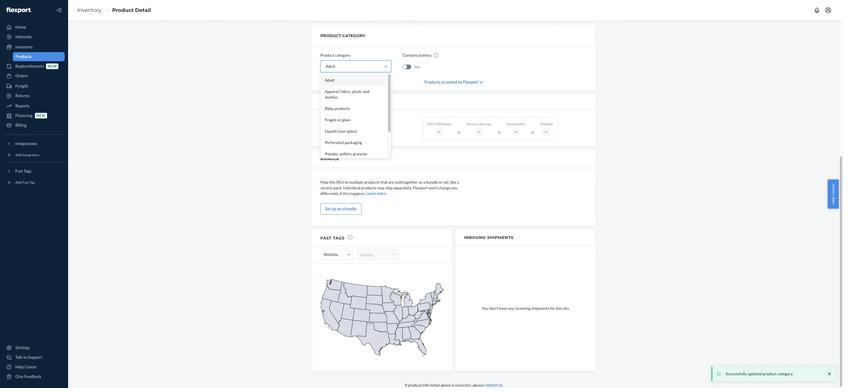 Task type: locate. For each thing, give the bounding box(es) containing it.
fragile
[[325, 118, 337, 122]]

0 vertical spatial to
[[345, 180, 349, 185]]

fast tags up add fast tag
[[15, 169, 31, 174]]

1 horizontal spatial center
[[831, 184, 837, 196]]

returns
[[15, 93, 29, 98]]

0 vertical spatial help
[[831, 197, 837, 205]]

product left detail
[[112, 7, 134, 13]]

add integration link
[[3, 151, 65, 160]]

no
[[415, 65, 420, 69]]

new
[[48, 64, 57, 69], [37, 114, 45, 118]]

0 horizontal spatial as
[[337, 207, 341, 211]]

0 horizontal spatial bundle
[[345, 207, 357, 211]]

1 horizontal spatial as
[[419, 180, 423, 185]]

tags
[[24, 169, 31, 174], [333, 236, 345, 241]]

fast up "website"
[[321, 236, 332, 241]]

1 vertical spatial products
[[425, 80, 441, 85]]

1 vertical spatial bundle
[[345, 207, 357, 211]]

bundle inside map this sku to multiple products that are sold together as a bundle or set, like a variety pack. individual products may ship separately. flexport won't charge you differently if this happens.
[[426, 180, 438, 185]]

0 horizontal spatial this
[[329, 180, 336, 185]]

happens.
[[350, 191, 366, 196]]

adult down product category
[[326, 64, 336, 69]]

help
[[831, 197, 837, 205], [15, 365, 24, 370]]

listed
[[430, 383, 440, 388]]

1 vertical spatial flexport
[[413, 186, 428, 190]]

―
[[355, 130, 359, 134], [438, 130, 442, 134], [478, 130, 481, 134], [515, 130, 518, 134], [545, 130, 549, 134]]

service
[[361, 253, 373, 257]]

1 vertical spatial products
[[365, 180, 380, 185]]

sku
[[336, 180, 344, 185]]

product right if at the left of the page
[[408, 383, 422, 388]]

product
[[764, 372, 777, 377], [408, 383, 422, 388]]

0 vertical spatial help center
[[831, 184, 837, 205]]

bundle up won't
[[426, 180, 438, 185]]

1 vertical spatial new
[[37, 114, 45, 118]]

help center button
[[829, 180, 840, 209]]

granular
[[353, 152, 368, 156]]

0 horizontal spatial flexport
[[413, 186, 428, 190]]

or left glass
[[338, 118, 342, 122]]

5 ― from the left
[[545, 130, 549, 134]]

― down unavailable
[[515, 130, 518, 134]]

fast tags up "website"
[[321, 236, 345, 241]]

center inside button
[[831, 184, 837, 196]]

flexport down together
[[413, 186, 428, 190]]

or left "set,"
[[439, 180, 443, 185]]

products left accepted
[[425, 80, 441, 85]]

1 vertical spatial help center
[[15, 365, 37, 370]]

if product info listed above is incorrect, please contact us
[[405, 383, 503, 388]]

inbounds link
[[3, 32, 65, 41]]

2 vertical spatial products
[[361, 186, 377, 190]]

new down products link
[[48, 64, 57, 69]]

1 vertical spatial help
[[15, 365, 24, 370]]

0 horizontal spatial new
[[37, 114, 45, 118]]

tag
[[29, 181, 35, 185]]

talk to support button
[[3, 354, 65, 363]]

1 horizontal spatial to
[[345, 180, 349, 185]]

and
[[363, 89, 370, 94]]

4 ― from the left
[[515, 130, 518, 134]]

0 vertical spatial fast
[[15, 169, 23, 174]]

2 horizontal spatial this
[[556, 306, 563, 311]]

1 horizontal spatial new
[[48, 64, 57, 69]]

flexport right by
[[464, 80, 479, 85]]

0 vertical spatial products
[[335, 106, 350, 111]]

variety
[[321, 186, 333, 190]]

2 ― from the left
[[438, 130, 442, 134]]

0 horizontal spatial products
[[15, 54, 32, 59]]

tab panel
[[426, 0, 596, 22]]

may
[[378, 186, 385, 190]]

0 horizontal spatial tags
[[24, 169, 31, 174]]

add left integration
[[15, 153, 22, 157]]

0 vertical spatial products
[[15, 54, 32, 59]]

a right up
[[342, 207, 344, 211]]

contains battery
[[403, 53, 432, 58]]

map this sku to multiple products that are sold together as a bundle or set, like a variety pack. individual products may ship separately. flexport won't charge you differently if this happens.
[[321, 180, 459, 196]]

0 horizontal spatial +
[[457, 128, 461, 137]]

― down reserve storage
[[478, 130, 481, 134]]

products up learn
[[361, 186, 377, 190]]

fast tags
[[15, 169, 31, 174], [321, 236, 345, 241]]

reports
[[15, 104, 29, 108]]

product category
[[321, 53, 351, 58]]

1 horizontal spatial this
[[343, 191, 349, 196]]

as right up
[[337, 207, 341, 211]]

1 vertical spatial fast
[[22, 181, 29, 185]]

new down reports link
[[37, 114, 45, 118]]

this right if
[[343, 191, 349, 196]]

freight link
[[3, 82, 65, 91]]

0 vertical spatial center
[[831, 184, 837, 196]]

product inside breadcrumbs navigation
[[112, 7, 134, 13]]

― for dtc fulfillment
[[438, 130, 442, 134]]

0 horizontal spatial a
[[342, 207, 344, 211]]

add integration
[[15, 153, 39, 157]]

add left "tag"
[[15, 181, 22, 185]]

storage
[[480, 122, 492, 126]]

reports link
[[3, 102, 65, 111]]

perforated
[[325, 140, 344, 145]]

orders
[[15, 74, 28, 78]]

or
[[338, 118, 342, 122], [439, 180, 443, 185]]

this left sku
[[329, 180, 336, 185]]

or inside map this sku to multiple products that are sold together as a bundle or set, like a variety pack. individual products may ship separately. flexport won't charge you differently if this happens.
[[439, 180, 443, 185]]

tags inside dropdown button
[[24, 169, 31, 174]]

0 horizontal spatial help
[[15, 365, 24, 370]]

as right together
[[419, 180, 423, 185]]

to right sku
[[345, 180, 349, 185]]

0 horizontal spatial center
[[25, 365, 37, 370]]

1 horizontal spatial +
[[498, 128, 502, 137]]

1 vertical spatial center
[[25, 365, 37, 370]]

fragile or glass
[[325, 118, 351, 122]]

0 vertical spatial this
[[329, 180, 336, 185]]

2 horizontal spatial inventory
[[321, 99, 347, 104]]

1 vertical spatial add
[[15, 181, 22, 185]]

1 horizontal spatial fast tags
[[321, 236, 345, 241]]

1 vertical spatial adult
[[325, 78, 335, 83]]

separately.
[[394, 186, 412, 190]]

inventory inside breadcrumbs navigation
[[77, 7, 102, 13]]

tags up "website"
[[333, 236, 345, 241]]

0 vertical spatial as
[[419, 180, 423, 185]]

0 vertical spatial or
[[338, 118, 342, 122]]

1 horizontal spatial inventory
[[77, 7, 102, 13]]

home link
[[3, 23, 65, 32]]

1 horizontal spatial help center
[[831, 184, 837, 205]]

help center link
[[3, 363, 65, 372]]

help inside help center link
[[15, 365, 24, 370]]

have
[[499, 306, 508, 311]]

adult up apparel, at the left
[[325, 78, 335, 83]]

successfully
[[726, 372, 748, 377]]

category.
[[778, 372, 794, 377]]

to
[[345, 180, 349, 185], [23, 356, 27, 360]]

a right the like on the right of the page
[[457, 180, 459, 185]]

1 vertical spatial or
[[439, 180, 443, 185]]

any
[[508, 306, 515, 311]]

0 horizontal spatial inventory link
[[3, 43, 65, 52]]

product left category
[[321, 53, 335, 58]]

baby
[[325, 106, 334, 111]]

contact us button
[[485, 383, 503, 389]]

1 horizontal spatial or
[[439, 180, 443, 185]]

product
[[112, 7, 134, 13], [321, 53, 335, 58]]

0 vertical spatial bundle
[[426, 180, 438, 185]]

0 vertical spatial product
[[112, 7, 134, 13]]

set,
[[444, 180, 450, 185]]

shipments
[[488, 235, 514, 240]]

0 horizontal spatial product
[[112, 7, 134, 13]]

1 horizontal spatial product
[[764, 372, 777, 377]]

fast up add fast tag
[[15, 169, 23, 174]]

0 horizontal spatial fast tags
[[15, 169, 31, 174]]

fast
[[15, 169, 23, 174], [22, 181, 29, 185], [321, 236, 332, 241]]

products up may
[[365, 180, 380, 185]]

0 vertical spatial fast tags
[[15, 169, 31, 174]]

pellets,
[[340, 152, 353, 156]]

1 vertical spatial product
[[321, 53, 335, 58]]

1 horizontal spatial products
[[425, 80, 441, 85]]

0 vertical spatial tags
[[24, 169, 31, 174]]

product category
[[321, 33, 366, 38]]

1 vertical spatial tags
[[333, 236, 345, 241]]

0 vertical spatial inventory
[[77, 7, 102, 13]]

liquids
[[325, 129, 338, 134]]

feedback
[[24, 375, 41, 380]]

differently
[[321, 191, 339, 196]]

up
[[332, 207, 337, 211]]

together
[[403, 180, 418, 185]]

please
[[473, 383, 484, 388]]

0 vertical spatial new
[[48, 64, 57, 69]]

powder,
[[325, 152, 339, 156]]

to right 'talk'
[[23, 356, 27, 360]]

a right together
[[424, 180, 426, 185]]

ship
[[386, 186, 393, 190]]

if
[[405, 383, 408, 388]]

0 vertical spatial add
[[15, 153, 22, 157]]

integration
[[22, 153, 39, 157]]

1 add from the top
[[15, 153, 22, 157]]

products up glass
[[335, 106, 350, 111]]

as
[[419, 180, 423, 185], [337, 207, 341, 211]]

1 vertical spatial inventory link
[[3, 43, 65, 52]]

1 horizontal spatial bundle
[[426, 180, 438, 185]]

replenishments
[[15, 64, 44, 69]]

― up packaging
[[355, 130, 359, 134]]

products
[[335, 106, 350, 111], [365, 180, 380, 185], [361, 186, 377, 190]]

3 ― from the left
[[478, 130, 481, 134]]

2 add from the top
[[15, 181, 22, 185]]

updated
[[748, 372, 763, 377]]

fabric,
[[341, 89, 352, 94]]

products
[[15, 54, 32, 59], [425, 80, 441, 85]]

products for products accepted by flexport
[[425, 80, 441, 85]]

1 vertical spatial to
[[23, 356, 27, 360]]

0 vertical spatial adult
[[326, 64, 336, 69]]

1 horizontal spatial tags
[[333, 236, 345, 241]]

a
[[424, 180, 426, 185], [457, 180, 459, 185], [342, 207, 344, 211]]

adult
[[326, 64, 336, 69], [325, 78, 335, 83]]

bundle
[[321, 156, 340, 161]]

0 horizontal spatial help center
[[15, 365, 37, 370]]

― down "onhand" on the top
[[545, 130, 549, 134]]

products up replenishments
[[15, 54, 32, 59]]

0 vertical spatial flexport
[[464, 80, 479, 85]]

1 vertical spatial inventory
[[15, 45, 33, 49]]

0 horizontal spatial to
[[23, 356, 27, 360]]

1 horizontal spatial help
[[831, 197, 837, 205]]

fast left "tag"
[[22, 181, 29, 185]]

freight
[[15, 84, 28, 89]]

add
[[15, 153, 22, 157], [15, 181, 22, 185]]

new for financing
[[37, 114, 45, 118]]

1 vertical spatial as
[[337, 207, 341, 211]]

above
[[441, 383, 451, 388]]

0 vertical spatial product
[[764, 372, 777, 377]]

1 horizontal spatial product
[[321, 53, 335, 58]]

― down "dtc fulfillment"
[[438, 130, 442, 134]]

1 + from the left
[[457, 128, 461, 137]]

tags up add fast tag
[[24, 169, 31, 174]]

onhand
[[541, 122, 553, 126]]

1 vertical spatial fast tags
[[321, 236, 345, 241]]

product right updated
[[764, 372, 777, 377]]

1 vertical spatial product
[[408, 383, 422, 388]]

bundle right up
[[345, 207, 357, 211]]

this right for at the bottom
[[556, 306, 563, 311]]

1 horizontal spatial inventory link
[[77, 7, 102, 13]]

fast tags button
[[3, 167, 65, 176]]

1 vertical spatial this
[[343, 191, 349, 196]]

are
[[389, 180, 394, 185]]



Task type: describe. For each thing, give the bounding box(es) containing it.
1 horizontal spatial a
[[424, 180, 426, 185]]

plush,
[[352, 89, 362, 94]]

give feedback button
[[3, 373, 65, 382]]

product
[[321, 33, 342, 38]]

website
[[324, 252, 338, 257]]

us
[[499, 383, 503, 388]]

apparel,
[[325, 89, 340, 94]]

billing
[[15, 123, 27, 128]]

product for product detail
[[112, 7, 134, 13]]

detail
[[135, 7, 151, 13]]

2 vertical spatial inventory
[[321, 99, 347, 104]]

map
[[321, 180, 329, 185]]

0 vertical spatial inventory link
[[77, 7, 102, 13]]

billing link
[[3, 121, 65, 130]]

2 horizontal spatial a
[[457, 180, 459, 185]]

battery
[[419, 53, 432, 58]]

products accepted by flexport
[[425, 80, 479, 85]]

add for add fast tag
[[15, 181, 22, 185]]

flexport inside map this sku to multiple products that are sold together as a bundle or set, like a variety pack. individual products may ship separately. flexport won't charge you differently if this happens.
[[413, 186, 428, 190]]

set up as a bundle
[[325, 207, 357, 211]]

integrations button
[[3, 139, 65, 149]]

add for add integration
[[15, 153, 22, 157]]

powder, pellets, granular
[[325, 152, 368, 156]]

― for reserve storage
[[478, 130, 481, 134]]

contact
[[485, 383, 498, 388]]

talk to support
[[15, 356, 42, 360]]

0 horizontal spatial inventory
[[15, 45, 33, 49]]

incorrect,
[[456, 383, 472, 388]]

inbound
[[464, 235, 486, 240]]

inbound shipments
[[464, 235, 514, 240]]

2 + from the left
[[498, 128, 502, 137]]

breadcrumbs navigation
[[73, 2, 156, 19]]

(non-
[[338, 129, 348, 134]]

fast tags inside dropdown button
[[15, 169, 31, 174]]

learn more
[[366, 191, 387, 196]]

2 vertical spatial this
[[556, 306, 563, 311]]

won't
[[429, 186, 438, 190]]

new for replenishments
[[48, 64, 57, 69]]

more
[[377, 191, 387, 196]]

― for unavailable
[[515, 130, 518, 134]]

dtc fulfillment
[[428, 122, 452, 126]]

liquids (non-glass)
[[325, 129, 357, 134]]

textiles
[[325, 95, 338, 100]]

support
[[28, 356, 42, 360]]

as inside the set up as a bundle button
[[337, 207, 341, 211]]

home
[[15, 25, 26, 30]]

chevron down image
[[480, 81, 484, 85]]

open notifications image
[[814, 7, 821, 14]]

charge
[[439, 186, 451, 190]]

talk
[[15, 356, 23, 360]]

open account menu image
[[826, 7, 832, 14]]

product for product category
[[321, 53, 335, 58]]

glass
[[342, 118, 351, 122]]

help center inside help center link
[[15, 365, 37, 370]]

website option
[[324, 250, 338, 260]]

contains
[[403, 53, 419, 58]]

if
[[340, 191, 342, 196]]

as inside map this sku to multiple products that are sold together as a bundle or set, like a variety pack. individual products may ship separately. flexport won't charge you differently if this happens.
[[419, 180, 423, 185]]

to inside button
[[23, 356, 27, 360]]

help center inside 'help center' button
[[831, 184, 837, 205]]

for
[[551, 306, 556, 311]]

dtc
[[428, 122, 434, 126]]

don't
[[490, 306, 499, 311]]

multiple
[[349, 180, 364, 185]]

flexport logo image
[[6, 7, 32, 13]]

learn
[[366, 191, 377, 196]]

sku
[[564, 306, 570, 311]]

you don't have any incoming shipments for this sku
[[482, 306, 570, 311]]

integrations
[[15, 141, 37, 146]]

products link
[[13, 52, 65, 61]]

category
[[343, 33, 366, 38]]

incoming
[[515, 306, 531, 311]]

help inside 'help center' button
[[831, 197, 837, 205]]

settings link
[[3, 344, 65, 353]]

returns link
[[3, 91, 65, 101]]

add fast tag
[[15, 181, 35, 185]]

inbounds
[[15, 34, 32, 39]]

to inside map this sku to multiple products that are sold together as a bundle or set, like a variety pack. individual products may ship separately. flexport won't charge you differently if this happens.
[[345, 180, 349, 185]]

glass)
[[348, 129, 357, 134]]

perforated packaging
[[325, 140, 362, 145]]

info
[[423, 383, 430, 388]]

2 vertical spatial fast
[[321, 236, 332, 241]]

product detail
[[112, 7, 151, 13]]

sold
[[395, 180, 402, 185]]

fast inside dropdown button
[[15, 169, 23, 174]]

1 horizontal spatial flexport
[[464, 80, 479, 85]]

0 horizontal spatial product
[[408, 383, 422, 388]]

apparel, fabric, plush, and textiles
[[325, 89, 370, 100]]

bundle inside button
[[345, 207, 357, 211]]

reserve storage
[[467, 122, 492, 126]]

products for products
[[15, 54, 32, 59]]

add fast tag link
[[3, 178, 65, 187]]

baby products
[[325, 106, 350, 111]]

that
[[381, 180, 388, 185]]

a inside button
[[342, 207, 344, 211]]

close toast image
[[827, 372, 833, 377]]

0 horizontal spatial or
[[338, 118, 342, 122]]

is
[[452, 383, 455, 388]]

― for onhand
[[545, 130, 549, 134]]

unavailable
[[507, 122, 525, 126]]

give
[[15, 375, 23, 380]]

accepted
[[442, 80, 458, 85]]

close navigation image
[[56, 7, 62, 14]]

learn more button
[[366, 191, 387, 197]]

fulfillment
[[435, 122, 452, 126]]

1 ― from the left
[[355, 130, 359, 134]]



Task type: vqa. For each thing, say whether or not it's contained in the screenshot.
Baby products
yes



